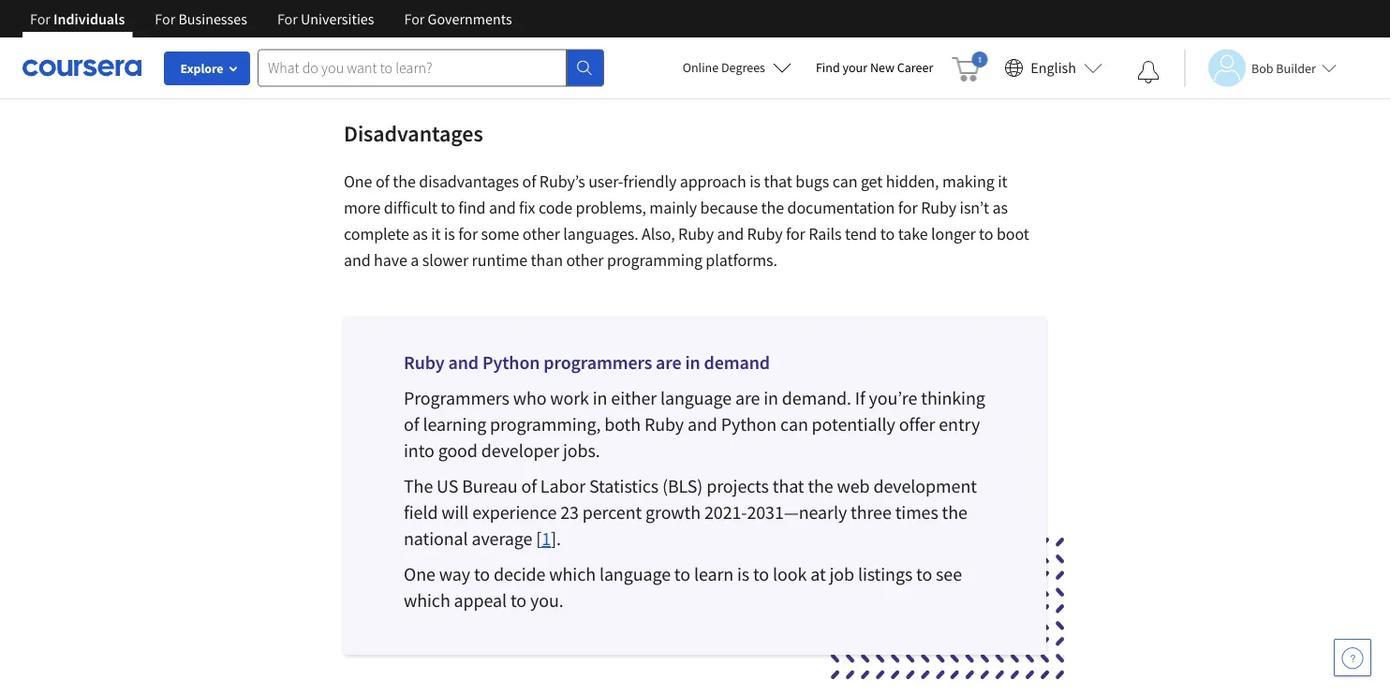 Task type: locate. For each thing, give the bounding box(es) containing it.
1 vertical spatial which
[[404, 589, 450, 612]]

problems,
[[576, 197, 646, 218]]

career
[[897, 59, 933, 76]]

that left bugs
[[764, 171, 792, 192]]

language down demand
[[660, 386, 732, 410]]

statistics
[[589, 474, 659, 498]]

which up you.
[[549, 563, 596, 586]]

of up the "experience"
[[521, 474, 537, 498]]

tend
[[845, 223, 877, 245]]

are up either
[[656, 351, 682, 374]]

other
[[523, 223, 560, 245], [566, 250, 604, 271]]

python
[[482, 351, 540, 374], [721, 413, 777, 436]]

1 horizontal spatial for
[[786, 223, 805, 245]]

look
[[773, 563, 807, 586]]

for left businesses
[[155, 9, 175, 28]]

0 horizontal spatial can
[[780, 413, 808, 436]]

are inside programmers who work in either language are in demand. if you're thinking of learning programming, both ruby and python can potentially offer entry into good developer jobs.
[[735, 386, 760, 410]]

1 horizontal spatial one
[[404, 563, 435, 586]]

for left individuals
[[30, 9, 50, 28]]

ruby down either
[[644, 413, 684, 436]]

as up a
[[412, 223, 428, 245]]

you.
[[530, 589, 564, 612]]

one inside one of the disadvantages of ruby's user-friendly approach is that bugs can get hidden, making it more difficult to find and fix code problems, mainly because the documentation for ruby isn't as complete as it is for some other languages. also, ruby and ruby for rails tend to take longer to boot and have a slower runtime than other programming platforms.
[[344, 171, 372, 192]]

language inside one way to decide which language to learn is to look at job listings to see which appeal to you.
[[599, 563, 671, 586]]

programmers who work in either language are in demand. if you're thinking of learning programming, both ruby and python can potentially offer entry into good developer jobs.
[[404, 386, 985, 462]]

None search field
[[258, 49, 604, 87]]

it up the slower on the left
[[431, 223, 441, 245]]

2 horizontal spatial in
[[764, 386, 778, 410]]

is
[[750, 171, 761, 192], [444, 223, 455, 245], [737, 563, 750, 586]]

approach
[[680, 171, 746, 192]]

].
[[551, 527, 561, 550]]

one up more
[[344, 171, 372, 192]]

is right learn
[[737, 563, 750, 586]]

slower
[[422, 250, 468, 271]]

python up who
[[482, 351, 540, 374]]

for
[[30, 9, 50, 28], [155, 9, 175, 28], [277, 9, 298, 28], [404, 9, 425, 28]]

1 vertical spatial is
[[444, 223, 455, 245]]

0 vertical spatial python
[[482, 351, 540, 374]]

0 horizontal spatial other
[[523, 223, 560, 245]]

one inside one way to decide which language to learn is to look at job listings to see which appeal to you.
[[404, 563, 435, 586]]

of up more
[[376, 171, 389, 192]]

than
[[531, 250, 563, 271]]

of
[[376, 171, 389, 192], [522, 171, 536, 192], [404, 413, 419, 436], [521, 474, 537, 498]]

0 horizontal spatial python
[[482, 351, 540, 374]]

1 vertical spatial that
[[773, 474, 804, 498]]

thinking
[[921, 386, 985, 410]]

percent
[[583, 501, 642, 524]]

and
[[489, 197, 516, 218], [717, 223, 744, 245], [344, 250, 371, 271], [448, 351, 479, 374], [688, 413, 717, 436]]

language inside programmers who work in either language are in demand. if you're thinking of learning programming, both ruby and python can potentially offer entry into good developer jobs.
[[660, 386, 732, 410]]

platforms.
[[706, 250, 777, 271]]

the
[[404, 474, 433, 498]]

other up than in the left top of the page
[[523, 223, 560, 245]]

1 vertical spatial are
[[735, 386, 760, 410]]

that
[[764, 171, 792, 192], [773, 474, 804, 498]]

can
[[833, 171, 858, 192], [780, 413, 808, 436]]

What do you want to learn? text field
[[258, 49, 567, 87]]

1 vertical spatial as
[[412, 223, 428, 245]]

you're
[[869, 386, 917, 410]]

of inside 'the us bureau of labor statistics (bls) projects that the web development field will experience 23 percent growth 2021-2031—nearly three times the national average ['
[[521, 474, 537, 498]]

ruby
[[921, 197, 957, 218], [678, 223, 714, 245], [747, 223, 783, 245], [404, 351, 445, 374], [644, 413, 684, 436]]

either
[[611, 386, 657, 410]]

for for governments
[[404, 9, 425, 28]]

in right the work
[[593, 386, 607, 410]]

2 vertical spatial is
[[737, 563, 750, 586]]

1 horizontal spatial other
[[566, 250, 604, 271]]

bob
[[1252, 59, 1274, 76]]

0 vertical spatial language
[[660, 386, 732, 410]]

job
[[829, 563, 854, 586]]

average
[[472, 527, 532, 550]]

your
[[843, 59, 868, 76]]

for left universities
[[277, 9, 298, 28]]

0 horizontal spatial one
[[344, 171, 372, 192]]

take
[[898, 223, 928, 245]]

degrees
[[721, 59, 765, 76]]

1 horizontal spatial which
[[549, 563, 596, 586]]

longer
[[931, 223, 976, 245]]

programming
[[607, 250, 702, 271]]

us
[[437, 474, 458, 498]]

4 for from the left
[[404, 9, 425, 28]]

in left demand.
[[764, 386, 778, 410]]

as
[[993, 197, 1008, 218], [412, 223, 428, 245]]

difficult
[[384, 197, 437, 218]]

0 vertical spatial that
[[764, 171, 792, 192]]

for left "rails"
[[786, 223, 805, 245]]

2 for from the left
[[155, 9, 175, 28]]

in left demand
[[685, 351, 700, 374]]

are down demand
[[735, 386, 760, 410]]

ruby down mainly at top
[[678, 223, 714, 245]]

bureau
[[462, 474, 518, 498]]

can down demand.
[[780, 413, 808, 436]]

boot
[[997, 223, 1029, 245]]

language down percent
[[599, 563, 671, 586]]

python inside programmers who work in either language are in demand. if you're thinking of learning programming, both ruby and python can potentially offer entry into good developer jobs.
[[721, 413, 777, 436]]

developer
[[481, 439, 559, 462]]

for for individuals
[[30, 9, 50, 28]]

bob builder button
[[1184, 49, 1337, 87]]

1 vertical spatial python
[[721, 413, 777, 436]]

will
[[441, 501, 469, 524]]

good
[[438, 439, 478, 462]]

three
[[851, 501, 892, 524]]

find
[[458, 197, 486, 218]]

individuals
[[53, 9, 125, 28]]

0 vertical spatial can
[[833, 171, 858, 192]]

governments
[[428, 9, 512, 28]]

and up (bls)
[[688, 413, 717, 436]]

and down because on the top right
[[717, 223, 744, 245]]

that up the 2031—nearly at the right of page
[[773, 474, 804, 498]]

1 horizontal spatial are
[[735, 386, 760, 410]]

for down hidden,
[[898, 197, 918, 218]]

0 horizontal spatial as
[[412, 223, 428, 245]]

the us bureau of labor statistics (bls) projects that the web development field will experience 23 percent growth 2021-2031—nearly three times the national average [
[[404, 474, 977, 550]]

the right times
[[942, 501, 968, 524]]

explore
[[180, 60, 223, 77]]

explore button
[[164, 52, 250, 85]]

online degrees button
[[668, 47, 807, 88]]

one of the disadvantages of ruby's user-friendly approach is that bugs can get hidden, making it more difficult to find and fix code problems, mainly because the documentation for ruby isn't as complete as it is for some other languages. also, ruby and ruby for rails tend to take longer to boot and have a slower runtime than other programming platforms.
[[344, 171, 1029, 271]]

2 horizontal spatial for
[[898, 197, 918, 218]]

which down way
[[404, 589, 450, 612]]

can up "documentation"
[[833, 171, 858, 192]]

1 horizontal spatial can
[[833, 171, 858, 192]]

0 vertical spatial it
[[998, 171, 1008, 192]]

ruby's
[[539, 171, 585, 192]]

is up the slower on the left
[[444, 223, 455, 245]]

language for either
[[660, 386, 732, 410]]

and up programmers
[[448, 351, 479, 374]]

rails
[[809, 223, 842, 245]]

is inside one way to decide which language to learn is to look at job listings to see which appeal to you.
[[737, 563, 750, 586]]

0 horizontal spatial which
[[404, 589, 450, 612]]

fix
[[519, 197, 535, 218]]

one left way
[[404, 563, 435, 586]]

for down the "find"
[[458, 223, 478, 245]]

1 vertical spatial one
[[404, 563, 435, 586]]

1 horizontal spatial in
[[685, 351, 700, 374]]

0 vertical spatial one
[[344, 171, 372, 192]]

1 for from the left
[[30, 9, 50, 28]]

1 horizontal spatial python
[[721, 413, 777, 436]]

3 for from the left
[[277, 9, 298, 28]]

0 vertical spatial is
[[750, 171, 761, 192]]

to left learn
[[674, 563, 690, 586]]

that inside 'the us bureau of labor statistics (bls) projects that the web development field will experience 23 percent growth 2021-2031—nearly three times the national average ['
[[773, 474, 804, 498]]

disadvantages
[[419, 171, 519, 192]]

for up the what do you want to learn? text field
[[404, 9, 425, 28]]

making
[[942, 171, 995, 192]]

in
[[685, 351, 700, 374], [593, 386, 607, 410], [764, 386, 778, 410]]

for for businesses
[[155, 9, 175, 28]]

demand
[[704, 351, 770, 374]]

as right "isn't"
[[993, 197, 1008, 218]]

disadvantages
[[344, 119, 488, 147]]

offer
[[899, 413, 935, 436]]

one
[[344, 171, 372, 192], [404, 563, 435, 586]]

1 vertical spatial language
[[599, 563, 671, 586]]

0 horizontal spatial it
[[431, 223, 441, 245]]

other down languages.
[[566, 250, 604, 271]]

businesses
[[178, 9, 247, 28]]

0 vertical spatial as
[[993, 197, 1008, 218]]

0 horizontal spatial are
[[656, 351, 682, 374]]

at
[[811, 563, 826, 586]]

1 vertical spatial other
[[566, 250, 604, 271]]

language
[[660, 386, 732, 410], [599, 563, 671, 586]]

one way to decide which language to learn is to look at job listings to see which appeal to you.
[[404, 563, 962, 612]]

of up into
[[404, 413, 419, 436]]

projects
[[707, 474, 769, 498]]

and down complete
[[344, 250, 371, 271]]

it right the making
[[998, 171, 1008, 192]]

is up because on the top right
[[750, 171, 761, 192]]

1 vertical spatial can
[[780, 413, 808, 436]]

python up projects
[[721, 413, 777, 436]]



Task type: vqa. For each thing, say whether or not it's contained in the screenshot.
MasterTrack®
no



Task type: describe. For each thing, give the bounding box(es) containing it.
one for the us bureau of labor statistics (bls) projects that the web development field will experience 23 percent growth 2021-2031—nearly three times the national average [
[[404, 563, 435, 586]]

the up difficult
[[393, 171, 416, 192]]

jobs.
[[563, 439, 600, 462]]

work
[[550, 386, 589, 410]]

for businesses
[[155, 9, 247, 28]]

can inside one of the disadvantages of ruby's user-friendly approach is that bugs can get hidden, making it more difficult to find and fix code problems, mainly because the documentation for ruby isn't as complete as it is for some other languages. also, ruby and ruby for rails tend to take longer to boot and have a slower runtime than other programming platforms.
[[833, 171, 858, 192]]

for governments
[[404, 9, 512, 28]]

the right because on the top right
[[761, 197, 784, 218]]

banner navigation
[[15, 0, 527, 37]]

potentially
[[812, 413, 895, 436]]

way
[[439, 563, 470, 586]]

(bls)
[[662, 474, 703, 498]]

get
[[861, 171, 883, 192]]

2021-
[[704, 501, 747, 524]]

friendly
[[623, 171, 677, 192]]

to down decide
[[511, 589, 527, 612]]

new
[[870, 59, 895, 76]]

ruby up longer
[[921, 197, 957, 218]]

to up the appeal
[[474, 563, 490, 586]]

english button
[[997, 37, 1110, 98]]

listings
[[858, 563, 913, 586]]

programming,
[[490, 413, 601, 436]]

to left take
[[880, 223, 895, 245]]

english
[[1031, 59, 1076, 77]]

into
[[404, 439, 434, 462]]

0 vertical spatial other
[[523, 223, 560, 245]]

1
[[542, 527, 551, 550]]

to left see
[[916, 563, 932, 586]]

have
[[374, 250, 407, 271]]

experience
[[472, 501, 557, 524]]

shopping cart: 1 item image
[[952, 52, 988, 82]]

a
[[411, 250, 419, 271]]

ruby inside programmers who work in either language are in demand. if you're thinking of learning programming, both ruby and python can potentially offer entry into good developer jobs.
[[644, 413, 684, 436]]

and left fix
[[489, 197, 516, 218]]

of up fix
[[522, 171, 536, 192]]

0 vertical spatial which
[[549, 563, 596, 586]]

and inside programmers who work in either language are in demand. if you're thinking of learning programming, both ruby and python can potentially offer entry into good developer jobs.
[[688, 413, 717, 436]]

also,
[[642, 223, 675, 245]]

languages.
[[563, 223, 638, 245]]

ruby up platforms.
[[747, 223, 783, 245]]

0 vertical spatial are
[[656, 351, 682, 374]]

decide
[[494, 563, 546, 586]]

help center image
[[1342, 646, 1364, 669]]

complete
[[344, 223, 409, 245]]

show notifications image
[[1137, 61, 1160, 83]]

find your new career link
[[807, 56, 943, 80]]

bob builder
[[1252, 59, 1316, 76]]

bugs
[[796, 171, 829, 192]]

user-
[[588, 171, 623, 192]]

more
[[344, 197, 381, 218]]

1 horizontal spatial it
[[998, 171, 1008, 192]]

web
[[837, 474, 870, 498]]

language for which
[[599, 563, 671, 586]]

for for universities
[[277, 9, 298, 28]]

0 horizontal spatial in
[[593, 386, 607, 410]]

23
[[560, 501, 579, 524]]

to left look
[[753, 563, 769, 586]]

appeal
[[454, 589, 507, 612]]

2031—nearly
[[747, 501, 847, 524]]

1 horizontal spatial as
[[993, 197, 1008, 218]]

both
[[604, 413, 641, 436]]

development
[[874, 474, 977, 498]]

programmers
[[544, 351, 652, 374]]

1 ].
[[542, 527, 561, 550]]

mainly
[[650, 197, 697, 218]]

that inside one of the disadvantages of ruby's user-friendly approach is that bugs can get hidden, making it more difficult to find and fix code problems, mainly because the documentation for ruby isn't as complete as it is for some other languages. also, ruby and ruby for rails tend to take longer to boot and have a slower runtime than other programming platforms.
[[764, 171, 792, 192]]

0 horizontal spatial for
[[458, 223, 478, 245]]

programmers
[[404, 386, 509, 410]]

see
[[936, 563, 962, 586]]

isn't
[[960, 197, 989, 218]]

ruby up programmers
[[404, 351, 445, 374]]

find your new career
[[816, 59, 933, 76]]

some
[[481, 223, 519, 245]]

who
[[513, 386, 547, 410]]

online degrees
[[683, 59, 765, 76]]

[
[[536, 527, 542, 550]]

field
[[404, 501, 438, 524]]

find
[[816, 59, 840, 76]]

demand.
[[782, 386, 851, 410]]

to left boot
[[979, 223, 993, 245]]

coursera image
[[22, 53, 141, 83]]

online
[[683, 59, 719, 76]]

times
[[895, 501, 938, 524]]

1 link
[[542, 527, 551, 550]]

one for disadvantages
[[344, 171, 372, 192]]

because
[[700, 197, 758, 218]]

1 vertical spatial it
[[431, 223, 441, 245]]

for universities
[[277, 9, 374, 28]]

the left the web
[[808, 474, 833, 498]]

if
[[855, 386, 865, 410]]

of inside programmers who work in either language are in demand. if you're thinking of learning programming, both ruby and python can potentially offer entry into good developer jobs.
[[404, 413, 419, 436]]

national
[[404, 527, 468, 550]]

learning
[[423, 413, 486, 436]]

entry
[[939, 413, 980, 436]]

ruby and python programmers are in demand
[[404, 351, 770, 374]]

can inside programmers who work in either language are in demand. if you're thinking of learning programming, both ruby and python can potentially offer entry into good developer jobs.
[[780, 413, 808, 436]]

growth
[[646, 501, 701, 524]]

learn
[[694, 563, 734, 586]]

to left the "find"
[[441, 197, 455, 218]]

documentation
[[787, 197, 895, 218]]



